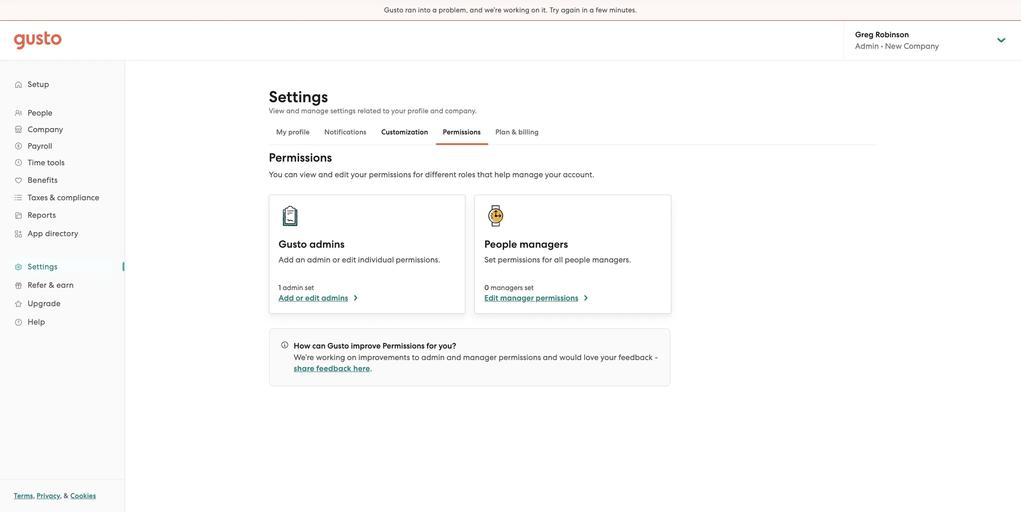 Task type: describe. For each thing, give the bounding box(es) containing it.
customization
[[382, 128, 429, 136]]

robinson
[[876, 30, 910, 40]]

roles
[[459, 170, 476, 179]]

into
[[418, 6, 431, 14]]

minutes.
[[610, 6, 638, 14]]

company button
[[9, 121, 115, 138]]

or inside the gusto admins add an admin or edit individual permissions.
[[333, 255, 340, 265]]

my profile
[[276, 128, 310, 136]]

share
[[294, 364, 315, 374]]

for inside people managers set permissions for all people managers.
[[543, 255, 553, 265]]

view
[[269, 107, 285, 115]]

benefits link
[[9, 172, 115, 189]]

gusto admins add an admin or edit individual permissions.
[[279, 238, 441, 265]]

share feedback here link
[[294, 364, 370, 374]]

1 , from the left
[[33, 493, 35, 501]]

cookies button
[[70, 491, 96, 502]]

view
[[300, 170, 317, 179]]

permissions inside the how can gusto improve permissions for you? we're working on improvements to admin and manager permissions and would love your feedback - share feedback here .
[[383, 342, 425, 351]]

how
[[294, 342, 311, 351]]

help
[[28, 318, 45, 327]]

account.
[[563, 170, 595, 179]]

gusto for admins
[[279, 238, 307, 251]]

can for you
[[285, 170, 298, 179]]

admins inside 1 admin set add or edit admins
[[322, 294, 348, 303]]

people button
[[9, 105, 115, 121]]

setup
[[28, 80, 49, 89]]

1 horizontal spatial working
[[504, 6, 530, 14]]

settings for settings view and manage settings related to your profile and company.
[[269, 88, 328, 107]]

gusto for ran
[[384, 6, 404, 14]]

company.
[[445, 107, 477, 115]]

billing
[[519, 128, 539, 136]]

& for earn
[[49, 281, 54, 290]]

managers for 0
[[491, 284, 523, 292]]

app
[[28, 229, 43, 238]]

plan & billing button
[[489, 121, 547, 143]]

benefits
[[28, 176, 58, 185]]

would
[[560, 353, 582, 362]]

in
[[582, 6, 588, 14]]

problem,
[[439, 6, 468, 14]]

refer & earn
[[28, 281, 74, 290]]

0 vertical spatial edit
[[335, 170, 349, 179]]

gusto ran into a problem, and we're working on it. try again in a few minutes.
[[384, 6, 638, 14]]

settings
[[331, 107, 356, 115]]

cookies
[[70, 493, 96, 501]]

people for people
[[28, 108, 52, 118]]

how can gusto improve permissions for you? we're working on improvements to admin and manager permissions and would love your feedback - share feedback here .
[[294, 342, 658, 374]]

0
[[485, 284, 489, 292]]

-
[[655, 353, 658, 362]]

permissions.
[[396, 255, 441, 265]]

people managers set permissions for all people managers.
[[485, 238, 632, 265]]

we're
[[294, 353, 314, 362]]

1 a from the left
[[433, 6, 437, 14]]

earn
[[56, 281, 74, 290]]

0 vertical spatial on
[[532, 6, 540, 14]]

individual
[[358, 255, 394, 265]]

0 horizontal spatial permissions
[[269, 151, 332, 165]]

it.
[[542, 6, 548, 14]]

admin inside the gusto admins add an admin or edit individual permissions.
[[307, 255, 331, 265]]

managers.
[[593, 255, 632, 265]]

again
[[561, 6, 581, 14]]

time tools button
[[9, 154, 115, 171]]

greg
[[856, 30, 874, 40]]

love
[[584, 353, 599, 362]]

permissions inside the how can gusto improve permissions for you? we're working on improvements to admin and manager permissions and would love your feedback - share feedback here .
[[499, 353, 541, 362]]

permissions inside permissions button
[[443, 128, 481, 136]]

terms
[[14, 493, 33, 501]]

app directory link
[[9, 226, 115, 242]]

admin
[[856, 42, 880, 51]]

profile inside settings view and manage settings related to your profile and company.
[[408, 107, 429, 115]]

ran
[[406, 6, 417, 14]]

.
[[370, 364, 372, 374]]

improve
[[351, 342, 381, 351]]

an
[[296, 255, 305, 265]]

manager inside 0 managers set edit manager permissions
[[501, 294, 534, 303]]

reports link
[[9, 207, 115, 224]]

your left account.
[[545, 170, 561, 179]]

your down notifications button at the top of the page
[[351, 170, 367, 179]]

add inside 1 admin set add or edit admins
[[279, 294, 294, 303]]

edit
[[485, 294, 499, 303]]

compliance
[[57, 193, 99, 202]]

people for people managers set permissions for all people managers.
[[485, 238, 517, 251]]

you
[[269, 170, 283, 179]]

terms , privacy , & cookies
[[14, 493, 96, 501]]

0 vertical spatial for
[[413, 170, 424, 179]]

help
[[495, 170, 511, 179]]

company inside greg robinson admin • new company
[[905, 42, 940, 51]]

time tools
[[28, 158, 65, 167]]

plan & billing
[[496, 128, 539, 136]]

working inside the how can gusto improve permissions for you? we're working on improvements to admin and manager permissions and would love your feedback - share feedback here .
[[316, 353, 345, 362]]

customization button
[[374, 121, 436, 143]]



Task type: vqa. For each thing, say whether or not it's contained in the screenshot.
permissions.
yes



Task type: locate. For each thing, give the bounding box(es) containing it.
for left you?
[[427, 342, 437, 351]]

0 vertical spatial add
[[279, 255, 294, 265]]

people inside dropdown button
[[28, 108, 52, 118]]

edit left individual
[[342, 255, 356, 265]]

people up company dropdown button
[[28, 108, 52, 118]]

0 horizontal spatial working
[[316, 353, 345, 362]]

2 a from the left
[[590, 6, 594, 14]]

people inside people managers set permissions for all people managers.
[[485, 238, 517, 251]]

, left cookies
[[60, 493, 62, 501]]

1 vertical spatial manage
[[513, 170, 543, 179]]

0 vertical spatial to
[[383, 107, 390, 115]]

1 horizontal spatial people
[[485, 238, 517, 251]]

1 horizontal spatial permissions
[[383, 342, 425, 351]]

profile right my
[[289, 128, 310, 136]]

your up "customization" button
[[392, 107, 406, 115]]

1 vertical spatial admins
[[322, 294, 348, 303]]

plan
[[496, 128, 510, 136]]

& for compliance
[[50, 193, 55, 202]]

permissions
[[443, 128, 481, 136], [269, 151, 332, 165], [383, 342, 425, 351]]

permissions inside 0 managers set edit manager permissions
[[536, 294, 579, 303]]

permissions up view
[[269, 151, 332, 165]]

&
[[512, 128, 517, 136], [50, 193, 55, 202], [49, 281, 54, 290], [64, 493, 69, 501]]

2 horizontal spatial admin
[[422, 353, 445, 362]]

can right how at left bottom
[[313, 342, 326, 351]]

1 vertical spatial admin
[[283, 284, 303, 292]]

1 horizontal spatial on
[[532, 6, 540, 14]]

0 horizontal spatial company
[[28, 125, 63, 134]]

set right 0
[[525, 284, 534, 292]]

2 , from the left
[[60, 493, 62, 501]]

1 horizontal spatial or
[[333, 255, 340, 265]]

0 vertical spatial settings
[[269, 88, 328, 107]]

1 vertical spatial manager
[[463, 353, 497, 362]]

admin right an
[[307, 255, 331, 265]]

1 horizontal spatial for
[[427, 342, 437, 351]]

your inside the how can gusto improve permissions for you? we're working on improvements to admin and manager permissions and would love your feedback - share feedback here .
[[601, 353, 617, 362]]

settings for settings
[[28, 262, 58, 272]]

& right taxes
[[50, 193, 55, 202]]

& inside button
[[512, 128, 517, 136]]

1 vertical spatial gusto
[[279, 238, 307, 251]]

1 vertical spatial working
[[316, 353, 345, 362]]

your
[[392, 107, 406, 115], [351, 170, 367, 179], [545, 170, 561, 179], [601, 353, 617, 362]]

2 vertical spatial edit
[[305, 294, 320, 303]]

and
[[470, 6, 483, 14], [287, 107, 300, 115], [431, 107, 444, 115], [319, 170, 333, 179], [447, 353, 462, 362], [543, 353, 558, 362]]

1 vertical spatial feedback
[[317, 364, 352, 374]]

0 horizontal spatial manager
[[463, 353, 497, 362]]

set for admins
[[305, 284, 314, 292]]

0 horizontal spatial settings
[[28, 262, 58, 272]]

2 add from the top
[[279, 294, 294, 303]]

1 vertical spatial edit
[[342, 255, 356, 265]]

gusto up share feedback here link
[[328, 342, 349, 351]]

settings inside "link"
[[28, 262, 58, 272]]

0 horizontal spatial ,
[[33, 493, 35, 501]]

2 horizontal spatial permissions
[[443, 128, 481, 136]]

tools
[[47, 158, 65, 167]]

company up 'payroll'
[[28, 125, 63, 134]]

gusto inside the how can gusto improve permissions for you? we're working on improvements to admin and manager permissions and would love your feedback - share feedback here .
[[328, 342, 349, 351]]

set for managers
[[525, 284, 534, 292]]

help link
[[9, 314, 115, 331]]

0 horizontal spatial a
[[433, 6, 437, 14]]

can for how
[[313, 342, 326, 351]]

manage left settings
[[301, 107, 329, 115]]

set inside 1 admin set add or edit admins
[[305, 284, 314, 292]]

& right plan
[[512, 128, 517, 136]]

your inside settings view and manage settings related to your profile and company.
[[392, 107, 406, 115]]

add left an
[[279, 255, 294, 265]]

0 vertical spatial gusto
[[384, 6, 404, 14]]

0 horizontal spatial or
[[296, 294, 304, 303]]

people up set
[[485, 238, 517, 251]]

on left it.
[[532, 6, 540, 14]]

payroll button
[[9, 138, 115, 154]]

for left all
[[543, 255, 553, 265]]

to right improvements
[[412, 353, 420, 362]]

can inside the how can gusto improve permissions for you? we're working on improvements to admin and manager permissions and would love your feedback - share feedback here .
[[313, 342, 326, 351]]

company right new
[[905, 42, 940, 51]]

you can view and edit your permissions for different roles that help manage your account.
[[269, 170, 595, 179]]

0 vertical spatial manager
[[501, 294, 534, 303]]

edit right view
[[335, 170, 349, 179]]

improvements
[[359, 353, 410, 362]]

0 vertical spatial permissions
[[443, 128, 481, 136]]

1 vertical spatial or
[[296, 294, 304, 303]]

reports
[[28, 211, 56, 220]]

1 vertical spatial settings
[[28, 262, 58, 272]]

0 vertical spatial can
[[285, 170, 298, 179]]

app directory
[[28, 229, 78, 238]]

1 horizontal spatial can
[[313, 342, 326, 351]]

& left earn on the left of page
[[49, 281, 54, 290]]

2 vertical spatial gusto
[[328, 342, 349, 351]]

for
[[413, 170, 424, 179], [543, 255, 553, 265], [427, 342, 437, 351]]

& inside dropdown button
[[50, 193, 55, 202]]

managers inside people managers set permissions for all people managers.
[[520, 238, 568, 251]]

•
[[882, 42, 884, 51]]

gusto inside the gusto admins add an admin or edit individual permissions.
[[279, 238, 307, 251]]

settings link
[[9, 259, 115, 275]]

here
[[354, 364, 370, 374]]

0 vertical spatial manage
[[301, 107, 329, 115]]

, left privacy
[[33, 493, 35, 501]]

0 horizontal spatial profile
[[289, 128, 310, 136]]

0 vertical spatial feedback
[[619, 353, 653, 362]]

0 vertical spatial admin
[[307, 255, 331, 265]]

1 vertical spatial can
[[313, 342, 326, 351]]

0 horizontal spatial can
[[285, 170, 298, 179]]

permissions inside people managers set permissions for all people managers.
[[498, 255, 541, 265]]

managers for people
[[520, 238, 568, 251]]

manage right help
[[513, 170, 543, 179]]

1 horizontal spatial feedback
[[619, 353, 653, 362]]

a right in
[[590, 6, 594, 14]]

0 horizontal spatial manage
[[301, 107, 329, 115]]

profile up "customization" button
[[408, 107, 429, 115]]

admin inside 1 admin set add or edit admins
[[283, 284, 303, 292]]

or right an
[[333, 255, 340, 265]]

0 vertical spatial admins
[[310, 238, 345, 251]]

we're
[[485, 6, 502, 14]]

managers up all
[[520, 238, 568, 251]]

0 managers set edit manager permissions
[[485, 284, 579, 303]]

notifications
[[325, 128, 367, 136]]

privacy link
[[37, 493, 60, 501]]

1 horizontal spatial a
[[590, 6, 594, 14]]

to inside settings view and manage settings related to your profile and company.
[[383, 107, 390, 115]]

gusto up an
[[279, 238, 307, 251]]

1 horizontal spatial to
[[412, 353, 420, 362]]

gusto navigation element
[[0, 60, 125, 346]]

0 horizontal spatial people
[[28, 108, 52, 118]]

0 horizontal spatial for
[[413, 170, 424, 179]]

& left cookies button
[[64, 493, 69, 501]]

can
[[285, 170, 298, 179], [313, 342, 326, 351]]

set inside 0 managers set edit manager permissions
[[525, 284, 534, 292]]

admins inside the gusto admins add an admin or edit individual permissions.
[[310, 238, 345, 251]]

list
[[0, 105, 125, 332]]

add inside the gusto admins add an admin or edit individual permissions.
[[279, 255, 294, 265]]

notifications button
[[317, 121, 374, 143]]

or down an
[[296, 294, 304, 303]]

1 vertical spatial profile
[[289, 128, 310, 136]]

& for billing
[[512, 128, 517, 136]]

1 vertical spatial on
[[347, 353, 357, 362]]

working right we're
[[504, 6, 530, 14]]

edit down an
[[305, 294, 320, 303]]

0 horizontal spatial to
[[383, 107, 390, 115]]

permissions
[[369, 170, 411, 179], [498, 255, 541, 265], [536, 294, 579, 303], [499, 353, 541, 362]]

1 vertical spatial managers
[[491, 284, 523, 292]]

time
[[28, 158, 45, 167]]

working up share feedback here link
[[316, 353, 345, 362]]

a
[[433, 6, 437, 14], [590, 6, 594, 14]]

taxes
[[28, 193, 48, 202]]

add down the 1
[[279, 294, 294, 303]]

settings tabs tab list
[[269, 119, 878, 145]]

0 vertical spatial company
[[905, 42, 940, 51]]

0 horizontal spatial feedback
[[317, 364, 352, 374]]

you?
[[439, 342, 457, 351]]

setup link
[[9, 76, 115, 93]]

1 vertical spatial add
[[279, 294, 294, 303]]

admin right the 1
[[283, 284, 303, 292]]

0 horizontal spatial set
[[305, 284, 314, 292]]

payroll
[[28, 142, 52, 151]]

0 vertical spatial managers
[[520, 238, 568, 251]]

,
[[33, 493, 35, 501], [60, 493, 62, 501]]

your right love
[[601, 353, 617, 362]]

gusto
[[384, 6, 404, 14], [279, 238, 307, 251], [328, 342, 349, 351]]

set
[[485, 255, 496, 265]]

edit inside 1 admin set add or edit admins
[[305, 294, 320, 303]]

or inside 1 admin set add or edit admins
[[296, 294, 304, 303]]

manager inside the how can gusto improve permissions for you? we're working on improvements to admin and manager permissions and would love your feedback - share feedback here .
[[463, 353, 497, 362]]

permissions button
[[436, 121, 489, 143]]

2 horizontal spatial for
[[543, 255, 553, 265]]

on inside the how can gusto improve permissions for you? we're working on improvements to admin and manager permissions and would love your feedback - share feedback here .
[[347, 353, 357, 362]]

set
[[305, 284, 314, 292], [525, 284, 534, 292]]

terms link
[[14, 493, 33, 501]]

list containing people
[[0, 105, 125, 332]]

people
[[565, 255, 591, 265]]

to
[[383, 107, 390, 115], [412, 353, 420, 362]]

new
[[886, 42, 903, 51]]

a right into
[[433, 6, 437, 14]]

2 vertical spatial admin
[[422, 353, 445, 362]]

0 vertical spatial working
[[504, 6, 530, 14]]

manage inside settings view and manage settings related to your profile and company.
[[301, 107, 329, 115]]

greg robinson admin • new company
[[856, 30, 940, 51]]

directory
[[45, 229, 78, 238]]

1
[[279, 284, 281, 292]]

0 vertical spatial or
[[333, 255, 340, 265]]

try
[[550, 6, 560, 14]]

on up here
[[347, 353, 357, 362]]

1 vertical spatial people
[[485, 238, 517, 251]]

settings up refer
[[28, 262, 58, 272]]

1 admin set add or edit admins
[[279, 284, 348, 303]]

home image
[[14, 31, 62, 50]]

permissions down 'company.' on the top left of the page
[[443, 128, 481, 136]]

admin down you?
[[422, 353, 445, 362]]

set down an
[[305, 284, 314, 292]]

different
[[425, 170, 457, 179]]

managers up edit
[[491, 284, 523, 292]]

managers inside 0 managers set edit manager permissions
[[491, 284, 523, 292]]

my
[[276, 128, 287, 136]]

0 horizontal spatial gusto
[[279, 238, 307, 251]]

1 horizontal spatial ,
[[60, 493, 62, 501]]

edit inside the gusto admins add an admin or edit individual permissions.
[[342, 255, 356, 265]]

0 horizontal spatial on
[[347, 353, 357, 362]]

upgrade link
[[9, 296, 115, 312]]

my profile button
[[269, 121, 317, 143]]

1 horizontal spatial manage
[[513, 170, 543, 179]]

admin
[[307, 255, 331, 265], [283, 284, 303, 292], [422, 353, 445, 362]]

all
[[555, 255, 563, 265]]

permissions up improvements
[[383, 342, 425, 351]]

1 horizontal spatial manager
[[501, 294, 534, 303]]

2 horizontal spatial gusto
[[384, 6, 404, 14]]

few
[[596, 6, 608, 14]]

feedback left -
[[619, 353, 653, 362]]

1 vertical spatial to
[[412, 353, 420, 362]]

1 vertical spatial company
[[28, 125, 63, 134]]

for left different
[[413, 170, 424, 179]]

taxes & compliance
[[28, 193, 99, 202]]

feedback left here
[[317, 364, 352, 374]]

company inside dropdown button
[[28, 125, 63, 134]]

settings view and manage settings related to your profile and company.
[[269, 88, 477, 115]]

1 horizontal spatial gusto
[[328, 342, 349, 351]]

gusto left ran on the left top
[[384, 6, 404, 14]]

1 horizontal spatial profile
[[408, 107, 429, 115]]

can right you
[[285, 170, 298, 179]]

taxes & compliance button
[[9, 190, 115, 206]]

for inside the how can gusto improve permissions for you? we're working on improvements to admin and manager permissions and would love your feedback - share feedback here .
[[427, 342, 437, 351]]

profile inside button
[[289, 128, 310, 136]]

2 vertical spatial for
[[427, 342, 437, 351]]

1 horizontal spatial admin
[[307, 255, 331, 265]]

add
[[279, 255, 294, 265], [279, 294, 294, 303]]

settings inside settings view and manage settings related to your profile and company.
[[269, 88, 328, 107]]

1 set from the left
[[305, 284, 314, 292]]

0 vertical spatial people
[[28, 108, 52, 118]]

0 horizontal spatial admin
[[283, 284, 303, 292]]

that
[[478, 170, 493, 179]]

admin inside the how can gusto improve permissions for you? we're working on improvements to admin and manager permissions and would love your feedback - share feedback here .
[[422, 353, 445, 362]]

on
[[532, 6, 540, 14], [347, 353, 357, 362]]

privacy
[[37, 493, 60, 501]]

2 set from the left
[[525, 284, 534, 292]]

2 vertical spatial permissions
[[383, 342, 425, 351]]

settings up view
[[269, 88, 328, 107]]

refer & earn link
[[9, 277, 115, 294]]

1 horizontal spatial set
[[525, 284, 534, 292]]

1 horizontal spatial company
[[905, 42, 940, 51]]

to right related
[[383, 107, 390, 115]]

1 vertical spatial for
[[543, 255, 553, 265]]

0 vertical spatial profile
[[408, 107, 429, 115]]

1 vertical spatial permissions
[[269, 151, 332, 165]]

to inside the how can gusto improve permissions for you? we're working on improvements to admin and manager permissions and would love your feedback - share feedback here .
[[412, 353, 420, 362]]

related
[[358, 107, 381, 115]]

working
[[504, 6, 530, 14], [316, 353, 345, 362]]

1 add from the top
[[279, 255, 294, 265]]

1 horizontal spatial settings
[[269, 88, 328, 107]]

refer
[[28, 281, 47, 290]]



